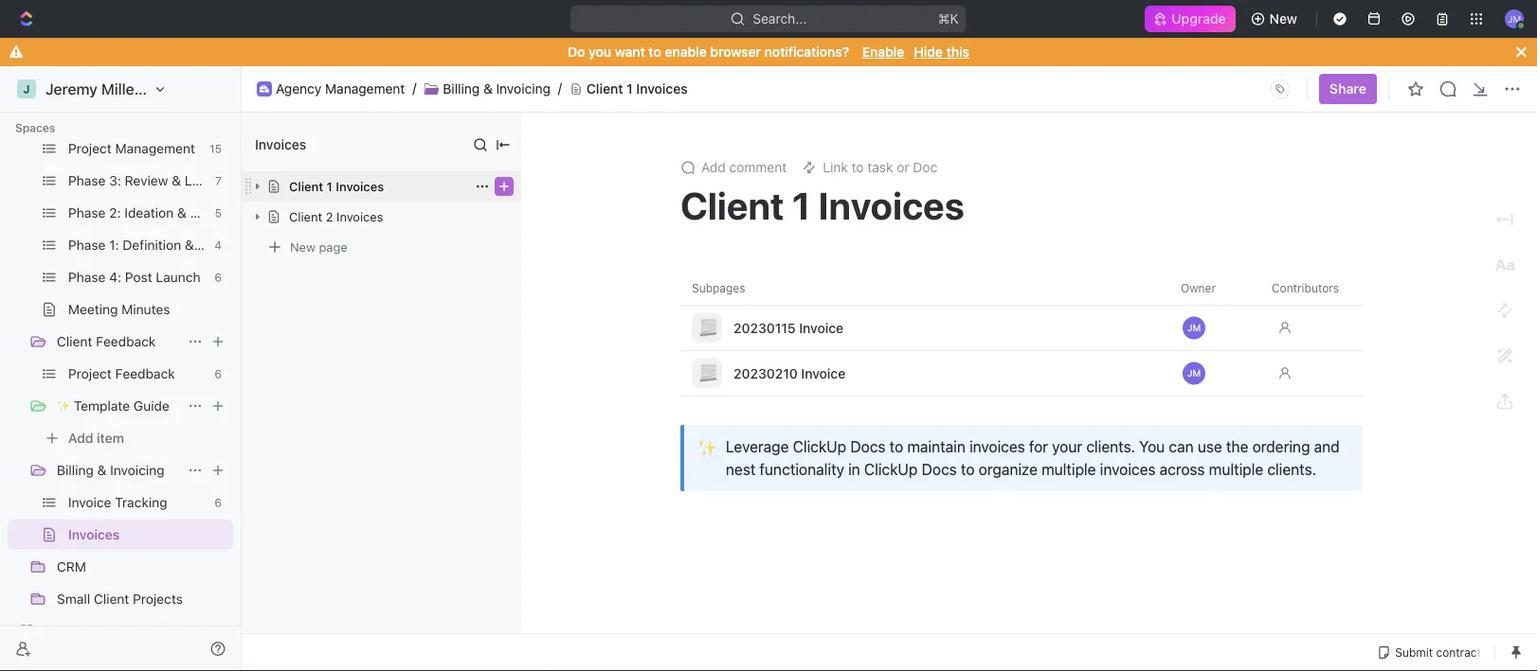 Task type: describe. For each thing, give the bounding box(es) containing it.
6 for invoice tracking
[[215, 497, 222, 510]]

jm button
[[1499, 4, 1530, 34]]

invoices down task
[[819, 183, 965, 228]]

✨ template guide link
[[57, 391, 180, 422]]

or
[[897, 160, 909, 175]]

client feedback
[[57, 334, 156, 350]]

agency management link
[[276, 81, 405, 97]]

6 for phase 4: post launch
[[215, 271, 222, 284]]

invoicing for top billing & invoicing link
[[496, 81, 551, 97]]

0 vertical spatial clients.
[[1087, 438, 1136, 456]]

new for new page
[[290, 240, 316, 254]]

client up client 2 invoices
[[289, 180, 323, 194]]

project management
[[68, 141, 195, 156]]

jeremy miller's workspace
[[45, 80, 235, 98]]

you
[[1139, 438, 1165, 456]]

all
[[79, 624, 92, 640]]

📃 for 20230115 invoice
[[699, 319, 715, 337]]

page
[[319, 240, 348, 254]]

comment
[[729, 160, 787, 175]]

add subpage button
[[1236, 385, 1340, 408]]

functionality
[[760, 461, 844, 479]]

your
[[1052, 438, 1083, 456]]

to right want at the top of the page
[[649, 44, 661, 60]]

20230115
[[734, 320, 796, 336]]

enable
[[665, 44, 707, 60]]

phase for phase 4: post launch
[[68, 270, 106, 285]]

you
[[589, 44, 611, 60]]

crm
[[57, 560, 86, 575]]

production
[[190, 205, 257, 221]]

new page
[[290, 240, 348, 254]]

minutes
[[122, 302, 170, 318]]

5
[[215, 207, 222, 220]]

invoicing for billing & invoicing link to the bottom
[[110, 463, 165, 479]]

upgrade
[[1172, 11, 1226, 27]]

invoice for 20230115 invoice
[[799, 320, 844, 336]]

large client project link
[[57, 101, 180, 132]]

for
[[1029, 438, 1048, 456]]

0 vertical spatial billing & invoicing link
[[443, 81, 551, 97]]

notifications?
[[765, 44, 849, 60]]

to left the maintain
[[890, 438, 903, 456]]

0 vertical spatial project
[[134, 109, 177, 124]]

the
[[1226, 438, 1249, 456]]

sidebar navigation
[[0, 66, 270, 672]]

hide
[[914, 44, 943, 60]]

small
[[57, 592, 90, 608]]

view all spaces link
[[8, 617, 229, 647]]

phase 1: definition & onboarding link
[[68, 230, 270, 261]]

view all spaces
[[45, 624, 141, 640]]

large
[[57, 109, 92, 124]]

jeremy
[[45, 80, 97, 98]]

leverage clickup docs to maintain invoices for your clients. you can use the ordering and nest functionality in clickup docs to organize multiple invoices across multiple clients.
[[726, 438, 1344, 479]]

0 horizontal spatial spaces
[[15, 121, 55, 135]]

⌘k
[[938, 11, 959, 27]]

1 vertical spatial spaces
[[96, 624, 141, 640]]

add for add subpage
[[1259, 390, 1281, 403]]

management for agency management
[[325, 81, 405, 97]]

phase 4: post launch
[[68, 270, 201, 285]]

client 1 invoices up client 2 invoices
[[289, 180, 384, 194]]

business time image
[[260, 85, 269, 93]]

phase for phase 3: review & launch
[[68, 173, 106, 189]]

0 horizontal spatial invoices
[[970, 438, 1025, 456]]

use
[[1198, 438, 1222, 456]]

j
[[23, 82, 30, 96]]

client inside "link"
[[94, 592, 129, 608]]

1 vertical spatial invoices
[[1100, 461, 1156, 479]]

crm link
[[57, 553, 229, 583]]

nest
[[726, 461, 756, 479]]

✨ for ✨
[[698, 437, 715, 457]]

across
[[1160, 461, 1205, 479]]

management for project management
[[115, 141, 195, 156]]

invoice tracking
[[68, 495, 167, 511]]

1 multiple from the left
[[1042, 461, 1096, 479]]

phase 2: ideation & production
[[68, 205, 257, 221]]

add subpage
[[1259, 390, 1333, 403]]

project for project management
[[68, 141, 112, 156]]

workspace
[[156, 80, 235, 98]]

client down miller's
[[95, 109, 131, 124]]

billing for billing & invoicing link to the bottom
[[57, 463, 94, 479]]

add comment
[[701, 160, 787, 175]]

to inside link to task or doc dropdown button
[[852, 160, 864, 175]]

and
[[1314, 438, 1340, 456]]

feedback for project feedback
[[115, 366, 175, 382]]

0 vertical spatial clickup
[[793, 438, 847, 456]]

2 horizontal spatial 1
[[792, 183, 811, 228]]

✨ template guide
[[57, 399, 169, 414]]

projects
[[133, 592, 183, 608]]

20230210 invoice
[[734, 366, 846, 382]]

project management link
[[68, 134, 202, 164]]

link
[[823, 160, 848, 175]]

add item button
[[8, 424, 233, 454]]

& for production
[[177, 205, 186, 221]]

📃 button for 20230115
[[692, 313, 722, 344]]

billing & invoicing inside sidebar navigation
[[57, 463, 165, 479]]

view
[[45, 624, 75, 640]]

client down you
[[587, 81, 623, 97]]

7
[[215, 174, 222, 188]]

leverage
[[726, 438, 789, 456]]

0 vertical spatial billing & invoicing
[[443, 81, 551, 97]]

jm for 20230115 invoice
[[1187, 323, 1201, 334]]

phase for phase 1: definition & onboarding
[[68, 237, 106, 253]]

client down add comment
[[681, 183, 784, 228]]

meeting
[[68, 302, 118, 318]]

miller's
[[101, 80, 152, 98]]

15
[[209, 142, 222, 155]]

dropdown menu image
[[1265, 74, 1296, 104]]

meeting minutes link
[[68, 295, 229, 325]]

billing for top billing & invoicing link
[[443, 81, 480, 97]]

0 vertical spatial docs
[[850, 438, 886, 456]]

can
[[1169, 438, 1194, 456]]

project feedback
[[68, 366, 175, 382]]

1 vertical spatial clickup
[[864, 461, 918, 479]]

new button
[[1243, 4, 1309, 34]]

post
[[125, 270, 152, 285]]

to down the maintain
[[961, 461, 975, 479]]

new for new
[[1270, 11, 1298, 27]]

share
[[1330, 81, 1367, 97]]

client 1 invoices down want at the top of the page
[[587, 81, 688, 97]]

maintain
[[907, 438, 966, 456]]

project feedback link
[[68, 359, 207, 390]]



Task type: locate. For each thing, give the bounding box(es) containing it.
1 vertical spatial clients.
[[1268, 461, 1317, 479]]

invoice up the 20230210 invoice
[[799, 320, 844, 336]]

contributors
[[1272, 281, 1339, 295]]

in
[[848, 461, 860, 479]]

1 vertical spatial invoice
[[801, 366, 846, 382]]

0 vertical spatial 📃
[[699, 319, 715, 337]]

2 vertical spatial 6
[[215, 497, 222, 510]]

do you want to enable browser notifications? enable hide this
[[568, 44, 970, 60]]

multiple down your
[[1042, 461, 1096, 479]]

✨ left template
[[57, 399, 70, 414]]

client feedback link
[[57, 327, 180, 357]]

20230115 invoice
[[734, 320, 844, 336]]

1 vertical spatial billing & invoicing
[[57, 463, 165, 479]]

6 for project feedback
[[215, 368, 222, 381]]

0 horizontal spatial billing
[[57, 463, 94, 479]]

client 1 invoices down the "link"
[[681, 183, 965, 228]]

0 vertical spatial feedback
[[96, 334, 156, 350]]

small client projects link
[[57, 585, 229, 615]]

0 vertical spatial spaces
[[15, 121, 55, 135]]

1 vertical spatial docs
[[922, 461, 957, 479]]

invoice inside sidebar navigation
[[68, 495, 111, 511]]

definition
[[123, 237, 181, 253]]

jm inside dropdown button
[[1508, 13, 1521, 24]]

phase 3: review & launch link
[[68, 166, 229, 196]]

3 6 from the top
[[215, 497, 222, 510]]

& for onboarding
[[185, 237, 194, 253]]

invoices up crm
[[68, 527, 120, 543]]

2 📃 button from the top
[[692, 359, 722, 389]]

client up view all spaces link
[[94, 592, 129, 608]]

client 1 invoices
[[587, 81, 688, 97], [289, 180, 384, 194], [681, 183, 965, 228]]

1 down want at the top of the page
[[627, 81, 633, 97]]

1 down link to task or doc dropdown button
[[792, 183, 811, 228]]

1 vertical spatial billing
[[57, 463, 94, 479]]

management right the agency
[[325, 81, 405, 97]]

0 vertical spatial 6
[[215, 271, 222, 284]]

phase for phase 2: ideation & production
[[68, 205, 106, 221]]

doc
[[913, 160, 938, 175]]

6 right 'project feedback' link
[[215, 368, 222, 381]]

phase 2: ideation & production link
[[68, 198, 257, 228]]

📃 left the 20230210
[[699, 365, 715, 383]]

0 horizontal spatial billing & invoicing
[[57, 463, 165, 479]]

clickup up functionality
[[793, 438, 847, 456]]

1 horizontal spatial spaces
[[96, 624, 141, 640]]

to
[[649, 44, 661, 60], [852, 160, 864, 175], [890, 438, 903, 456], [961, 461, 975, 479]]

0 vertical spatial invoices
[[970, 438, 1025, 456]]

add item
[[68, 431, 124, 446]]

invoicing inside sidebar navigation
[[110, 463, 165, 479]]

clickup right in
[[864, 461, 918, 479]]

📃
[[699, 319, 715, 337], [699, 365, 715, 383]]

clients. down "ordering"
[[1268, 461, 1317, 479]]

1 horizontal spatial new
[[1270, 11, 1298, 27]]

jm
[[1508, 13, 1521, 24], [1187, 323, 1201, 334], [1187, 368, 1201, 379]]

phase left 4:
[[68, 270, 106, 285]]

1 horizontal spatial docs
[[922, 461, 957, 479]]

new inside button
[[1270, 11, 1298, 27]]

launch inside phase 4: post launch link
[[156, 270, 201, 285]]

project
[[134, 109, 177, 124], [68, 141, 112, 156], [68, 366, 112, 382]]

invoicing
[[496, 81, 551, 97], [110, 463, 165, 479]]

do
[[568, 44, 585, 60]]

template
[[74, 399, 130, 414]]

feedback up guide
[[115, 366, 175, 382]]

spaces down the small client projects at bottom left
[[96, 624, 141, 640]]

add for add comment
[[701, 160, 726, 175]]

browser
[[710, 44, 761, 60]]

add inside add item button
[[68, 431, 93, 446]]

2 phase from the top
[[68, 205, 106, 221]]

management inside sidebar navigation
[[115, 141, 195, 156]]

0 vertical spatial jm
[[1508, 13, 1521, 24]]

1 vertical spatial invoicing
[[110, 463, 165, 479]]

add left comment
[[701, 160, 726, 175]]

link to task or doc button
[[794, 154, 945, 181]]

invoice for 20230210 invoice
[[801, 366, 846, 382]]

1 horizontal spatial billing & invoicing
[[443, 81, 551, 97]]

1 horizontal spatial clickup
[[864, 461, 918, 479]]

multiple down the the
[[1209, 461, 1264, 479]]

meeting minutes
[[68, 302, 170, 318]]

project down jeremy miller's workspace
[[134, 109, 177, 124]]

4:
[[109, 270, 121, 285]]

billing & invoicing link
[[443, 81, 551, 97], [57, 456, 180, 486]]

2 📃 from the top
[[699, 365, 715, 383]]

search...
[[753, 11, 807, 27]]

3:
[[109, 173, 121, 189]]

docs down the maintain
[[922, 461, 957, 479]]

0 horizontal spatial 1
[[327, 180, 333, 194]]

0 vertical spatial ✨
[[57, 399, 70, 414]]

4 phase from the top
[[68, 270, 106, 285]]

organize
[[979, 461, 1038, 479]]

20230210
[[734, 366, 798, 382]]

project down large
[[68, 141, 112, 156]]

docs up in
[[850, 438, 886, 456]]

billing
[[443, 81, 480, 97], [57, 463, 94, 479]]

0 vertical spatial invoice
[[799, 320, 844, 336]]

0 horizontal spatial ✨
[[57, 399, 70, 414]]

✨ left leverage
[[698, 437, 715, 457]]

1 phase from the top
[[68, 173, 106, 189]]

jm for 20230210 invoice
[[1187, 368, 1201, 379]]

1 vertical spatial project
[[68, 141, 112, 156]]

feedback for client feedback
[[96, 334, 156, 350]]

docs
[[850, 438, 886, 456], [922, 461, 957, 479]]

1 vertical spatial billing & invoicing link
[[57, 456, 180, 486]]

client left '2'
[[289, 210, 322, 224]]

1 6 from the top
[[215, 271, 222, 284]]

clickup
[[793, 438, 847, 456], [864, 461, 918, 479]]

0 horizontal spatial clickup
[[793, 438, 847, 456]]

1 vertical spatial 📃
[[699, 365, 715, 383]]

client 2 invoices
[[289, 210, 383, 224]]

0 horizontal spatial add
[[68, 431, 93, 446]]

1:
[[109, 237, 119, 253]]

1 vertical spatial 📃 button
[[692, 359, 722, 389]]

invoices down you
[[1100, 461, 1156, 479]]

2 vertical spatial add
[[68, 431, 93, 446]]

1 horizontal spatial clients.
[[1268, 461, 1317, 479]]

invoices inside 'link'
[[68, 527, 120, 543]]

0 horizontal spatial clients.
[[1087, 438, 1136, 456]]

add left item
[[68, 431, 93, 446]]

owner
[[1181, 281, 1216, 295]]

tracking
[[115, 495, 167, 511]]

small client projects
[[57, 592, 183, 608]]

this
[[946, 44, 970, 60]]

0 horizontal spatial billing & invoicing link
[[57, 456, 180, 486]]

launch down phase 1: definition & onboarding link
[[156, 270, 201, 285]]

0 vertical spatial billing
[[443, 81, 480, 97]]

1 vertical spatial 6
[[215, 368, 222, 381]]

1 vertical spatial new
[[290, 240, 316, 254]]

0 vertical spatial add
[[701, 160, 726, 175]]

link to task or doc
[[823, 160, 938, 175]]

& for launch
[[172, 173, 181, 189]]

📃 button left the 20230210
[[692, 359, 722, 389]]

0 horizontal spatial management
[[115, 141, 195, 156]]

0 vertical spatial 📃 button
[[692, 313, 722, 344]]

onboarding
[[198, 237, 270, 253]]

billing inside sidebar navigation
[[57, 463, 94, 479]]

task
[[868, 160, 893, 175]]

0 vertical spatial launch
[[185, 173, 229, 189]]

launch inside phase 3: review & launch link
[[185, 173, 229, 189]]

spaces
[[15, 121, 55, 135], [96, 624, 141, 640]]

enable
[[862, 44, 904, 60]]

📃 button down subpages
[[692, 313, 722, 344]]

2 multiple from the left
[[1209, 461, 1264, 479]]

📃 for 20230210 invoice
[[699, 365, 715, 383]]

1 horizontal spatial billing & invoicing link
[[443, 81, 551, 97]]

1 horizontal spatial invoices
[[1100, 461, 1156, 479]]

0 horizontal spatial new
[[290, 240, 316, 254]]

1 vertical spatial jm
[[1187, 323, 1201, 334]]

add left the subpage
[[1259, 390, 1281, 403]]

1 📃 from the top
[[699, 319, 715, 337]]

subpage
[[1284, 390, 1333, 403]]

6 up invoices 'link'
[[215, 497, 222, 510]]

4
[[214, 239, 222, 252]]

feedback up project feedback
[[96, 334, 156, 350]]

1 horizontal spatial multiple
[[1209, 461, 1264, 479]]

1 horizontal spatial management
[[325, 81, 405, 97]]

phase left 2:
[[68, 205, 106, 221]]

1 horizontal spatial add
[[701, 160, 726, 175]]

invoices link
[[68, 520, 229, 551]]

2
[[326, 210, 333, 224]]

add inside add subpage button
[[1259, 390, 1281, 403]]

review
[[125, 173, 168, 189]]

management up the phase 3: review & launch
[[115, 141, 195, 156]]

0 vertical spatial new
[[1270, 11, 1298, 27]]

clients. left you
[[1087, 438, 1136, 456]]

1 vertical spatial feedback
[[115, 366, 175, 382]]

1 📃 button from the top
[[692, 313, 722, 344]]

ideation
[[124, 205, 174, 221]]

0 vertical spatial management
[[325, 81, 405, 97]]

phase left 3: on the left of the page
[[68, 173, 106, 189]]

1 horizontal spatial 1
[[627, 81, 633, 97]]

invoice tracking link
[[68, 488, 207, 518]]

add for add item
[[68, 431, 93, 446]]

phase 1: definition & onboarding
[[68, 237, 270, 253]]

project up template
[[68, 366, 112, 382]]

invoice down 20230115 invoice
[[801, 366, 846, 382]]

guide
[[133, 399, 169, 414]]

📃 down subpages
[[699, 319, 715, 337]]

2 horizontal spatial add
[[1259, 390, 1281, 403]]

✨ inside sidebar navigation
[[57, 399, 70, 414]]

1 horizontal spatial billing
[[443, 81, 480, 97]]

invoices down enable
[[636, 81, 688, 97]]

subpages
[[692, 281, 745, 295]]

management
[[325, 81, 405, 97], [115, 141, 195, 156]]

tara shultz's workspace, , element
[[17, 80, 36, 99]]

invoices up client 2 invoices
[[336, 180, 384, 194]]

6 down the "4"
[[215, 271, 222, 284]]

to right the "link"
[[852, 160, 864, 175]]

1 vertical spatial launch
[[156, 270, 201, 285]]

item
[[97, 431, 124, 446]]

client down meeting
[[57, 334, 92, 350]]

project for project feedback
[[68, 366, 112, 382]]

new left page
[[290, 240, 316, 254]]

want
[[615, 44, 645, 60]]

ordering
[[1253, 438, 1310, 456]]

phase
[[68, 173, 106, 189], [68, 205, 106, 221], [68, 237, 106, 253], [68, 270, 106, 285]]

invoices down business time image
[[255, 137, 306, 153]]

2 vertical spatial jm
[[1187, 368, 1201, 379]]

2 vertical spatial project
[[68, 366, 112, 382]]

1 vertical spatial ✨
[[698, 437, 715, 457]]

invoices up organize
[[970, 438, 1025, 456]]

1 horizontal spatial ✨
[[698, 437, 715, 457]]

3 phase from the top
[[68, 237, 106, 253]]

1 vertical spatial management
[[115, 141, 195, 156]]

1 vertical spatial add
[[1259, 390, 1281, 403]]

phase left 1:
[[68, 237, 106, 253]]

0 horizontal spatial multiple
[[1042, 461, 1096, 479]]

launch
[[185, 173, 229, 189], [156, 270, 201, 285]]

2 vertical spatial invoice
[[68, 495, 111, 511]]

0 horizontal spatial invoicing
[[110, 463, 165, 479]]

2 6 from the top
[[215, 368, 222, 381]]

1 horizontal spatial invoicing
[[496, 81, 551, 97]]

0 vertical spatial invoicing
[[496, 81, 551, 97]]

client
[[587, 81, 623, 97], [95, 109, 131, 124], [289, 180, 323, 194], [681, 183, 784, 228], [289, 210, 322, 224], [57, 334, 92, 350], [94, 592, 129, 608]]

invoice left tracking
[[68, 495, 111, 511]]

spaces down "j"
[[15, 121, 55, 135]]

✨ for ✨ template guide
[[57, 399, 70, 414]]

1 up '2'
[[327, 180, 333, 194]]

launch down 15
[[185, 173, 229, 189]]

📃 button for 20230210
[[692, 359, 722, 389]]

agency management
[[276, 81, 405, 97]]

new up dropdown menu image
[[1270, 11, 1298, 27]]

0 horizontal spatial docs
[[850, 438, 886, 456]]

invoices right '2'
[[336, 210, 383, 224]]

invoices
[[636, 81, 688, 97], [255, 137, 306, 153], [336, 180, 384, 194], [819, 183, 965, 228], [336, 210, 383, 224], [68, 527, 120, 543]]



Task type: vqa. For each thing, say whether or not it's contained in the screenshot.
New Space
no



